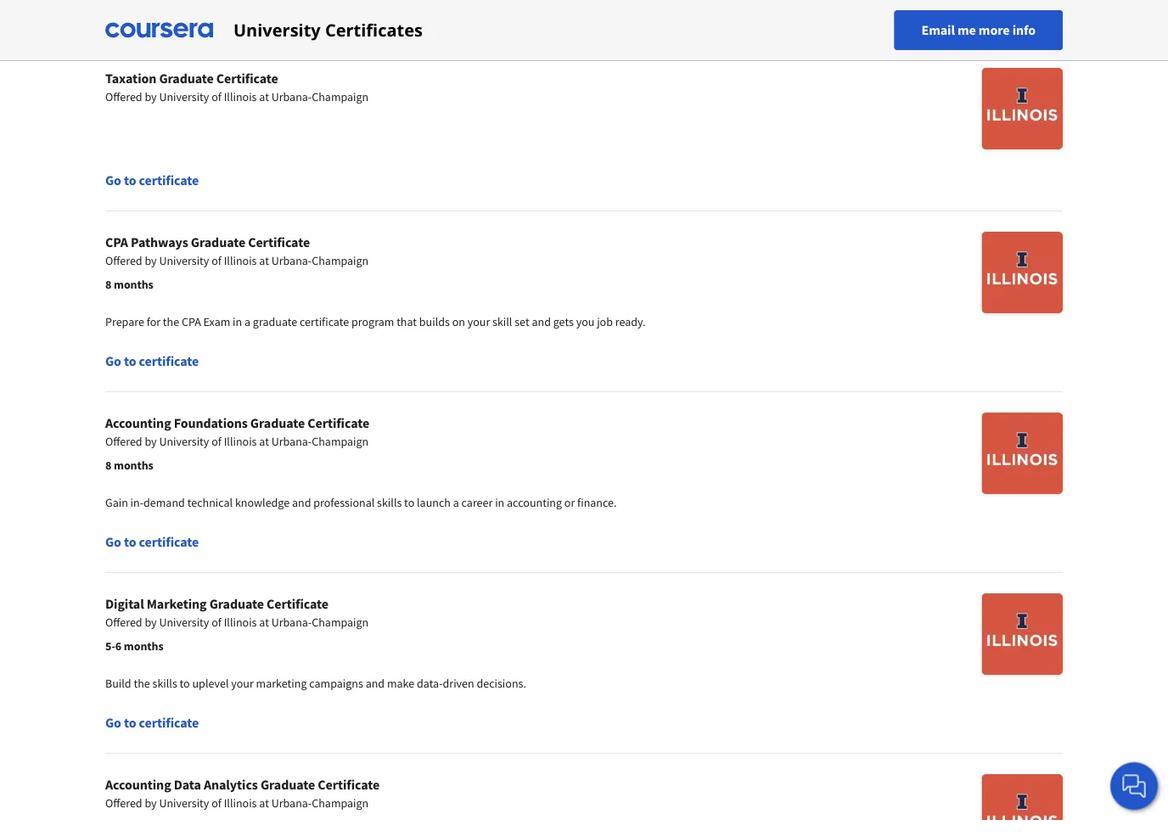 Task type: vqa. For each thing, say whether or not it's contained in the screenshot.
by associated with Pathways
yes



Task type: describe. For each thing, give the bounding box(es) containing it.
by inside taxation graduate certificate offered by university of illinois at urbana-champaign
[[145, 89, 157, 104]]

5-
[[105, 639, 115, 654]]

urbana- inside accounting data analytics graduate certificate offered by university of illinois at urbana-champaign
[[272, 796, 312, 811]]

0 horizontal spatial skills
[[152, 676, 177, 691]]

university of illinois at urbana-champaign image for build the skills to uplevel your marketing campaigns and make data-driven decisions.
[[982, 594, 1063, 675]]

champaign for cpa pathways graduate certificate
[[312, 253, 369, 268]]

5 university of illinois at urbana-champaign image from the top
[[982, 775, 1063, 821]]

graduate for marketing
[[209, 595, 264, 612]]

1 horizontal spatial and
[[366, 676, 385, 691]]

0 horizontal spatial in
[[233, 314, 242, 330]]

illinois for marketing
[[224, 615, 257, 630]]

that
[[397, 314, 417, 330]]

0 vertical spatial skills
[[377, 495, 402, 510]]

to down in-
[[124, 533, 136, 550]]

certificate left program
[[300, 314, 349, 330]]

offered for accounting
[[105, 434, 142, 449]]

data-
[[417, 676, 443, 691]]

to down 'prepare'
[[124, 353, 136, 369]]

email
[[922, 22, 955, 39]]

uplevel
[[192, 676, 229, 691]]

0 vertical spatial a
[[245, 314, 251, 330]]

university up taxation graduate certificate offered by university of illinois at urbana-champaign
[[234, 18, 321, 42]]

offered for cpa
[[105, 253, 142, 268]]

marketing
[[147, 595, 207, 612]]

gets
[[554, 314, 574, 330]]

info
[[1013, 22, 1036, 39]]

certificate for digital marketing graduate certificate
[[267, 595, 329, 612]]

by for pathways
[[145, 253, 157, 268]]

months for accounting
[[114, 458, 154, 473]]

more
[[979, 22, 1010, 39]]

urbana- for accounting foundations graduate certificate
[[272, 434, 312, 449]]

go for cpa pathways graduate certificate
[[105, 353, 121, 369]]

of for foundations
[[212, 434, 222, 449]]

urbana- for cpa pathways graduate certificate
[[272, 253, 312, 268]]

exam
[[204, 314, 230, 330]]

of for pathways
[[212, 253, 222, 268]]

prepare
[[105, 314, 144, 330]]

6
[[115, 639, 122, 654]]

at for marketing
[[259, 615, 269, 630]]

2 go to certificate from the top
[[105, 172, 199, 189]]

accounting data analytics graduate certificate offered by university of illinois at urbana-champaign
[[105, 776, 380, 811]]

chat with us image
[[1121, 773, 1148, 800]]

go to certificate for foundations
[[105, 533, 199, 550]]

or
[[565, 495, 575, 510]]

graduate for foundations
[[250, 415, 305, 431]]

to left launch
[[404, 495, 415, 510]]

offered inside taxation graduate certificate offered by university of illinois at urbana-champaign
[[105, 89, 142, 104]]

1 vertical spatial cpa
[[182, 314, 201, 330]]

ready.
[[616, 314, 646, 330]]

university inside cpa pathways graduate certificate offered by university of illinois at urbana-champaign 8 months
[[159, 253, 209, 268]]

graduate
[[253, 314, 297, 330]]

certificate for cpa pathways graduate certificate
[[248, 234, 310, 251]]

1 go to certificate from the top
[[105, 8, 199, 25]]

university inside accounting foundations graduate certificate offered by university of illinois at urbana-champaign 8 months
[[159, 434, 209, 449]]

illinois for pathways
[[224, 253, 257, 268]]

certificate up pathways
[[139, 172, 199, 189]]

at inside taxation graduate certificate offered by university of illinois at urbana-champaign
[[259, 89, 269, 104]]

to up pathways
[[124, 172, 136, 189]]

for
[[147, 314, 161, 330]]

gain in-demand technical knowledge and professional skills to launch a career in accounting or finance.
[[105, 495, 617, 510]]

champaign inside accounting data analytics graduate certificate offered by university of illinois at urbana-champaign
[[312, 796, 369, 811]]

of inside accounting data analytics graduate certificate offered by university of illinois at urbana-champaign
[[212, 796, 222, 811]]

cpa inside cpa pathways graduate certificate offered by university of illinois at urbana-champaign 8 months
[[105, 234, 128, 251]]

build
[[105, 676, 131, 691]]

digital
[[105, 595, 144, 612]]

university inside the digital marketing graduate certificate offered by university of illinois at urbana-champaign 5-6 months
[[159, 615, 209, 630]]

by for foundations
[[145, 434, 157, 449]]

go to certificate for pathways
[[105, 353, 199, 369]]

8 for accounting foundations graduate certificate
[[105, 458, 112, 473]]



Task type: locate. For each thing, give the bounding box(es) containing it.
4 by from the top
[[145, 615, 157, 630]]

1 horizontal spatial the
[[163, 314, 179, 330]]

at inside cpa pathways graduate certificate offered by university of illinois at urbana-champaign 8 months
[[259, 253, 269, 268]]

champaign for digital marketing graduate certificate
[[312, 615, 369, 630]]

at inside accounting data analytics graduate certificate offered by university of illinois at urbana-champaign
[[259, 796, 269, 811]]

accounting left data at the bottom of the page
[[105, 776, 171, 793]]

1 vertical spatial skills
[[152, 676, 177, 691]]

2 vertical spatial and
[[366, 676, 385, 691]]

university down data at the bottom of the page
[[159, 796, 209, 811]]

finance.
[[578, 495, 617, 510]]

0 vertical spatial in
[[233, 314, 242, 330]]

decisions.
[[477, 676, 527, 691]]

1 horizontal spatial a
[[453, 495, 459, 510]]

your right the on
[[468, 314, 490, 330]]

go for accounting foundations graduate certificate
[[105, 533, 121, 550]]

3 of from the top
[[212, 434, 222, 449]]

skill
[[493, 314, 513, 330]]

university of illinois at urbana-champaign image
[[982, 68, 1063, 149], [982, 232, 1063, 313], [982, 413, 1063, 494], [982, 594, 1063, 675], [982, 775, 1063, 821]]

university
[[234, 18, 321, 42], [159, 89, 209, 104], [159, 253, 209, 268], [159, 434, 209, 449], [159, 615, 209, 630], [159, 796, 209, 811]]

in right the career
[[495, 495, 505, 510]]

months up 'prepare'
[[114, 277, 154, 292]]

and left make
[[366, 676, 385, 691]]

months inside cpa pathways graduate certificate offered by university of illinois at urbana-champaign 8 months
[[114, 277, 154, 292]]

8
[[105, 277, 112, 292], [105, 458, 112, 473]]

0 horizontal spatial the
[[134, 676, 150, 691]]

1 of from the top
[[212, 89, 222, 104]]

accounting
[[105, 415, 171, 431], [105, 776, 171, 793]]

1 go from the top
[[105, 8, 121, 25]]

months up in-
[[114, 458, 154, 473]]

marketing
[[256, 676, 307, 691]]

1 champaign from the top
[[312, 89, 369, 104]]

university inside taxation graduate certificate offered by university of illinois at urbana-champaign
[[159, 89, 209, 104]]

certificate inside taxation graduate certificate offered by university of illinois at urbana-champaign
[[216, 70, 278, 87]]

go
[[105, 8, 121, 25], [105, 172, 121, 189], [105, 353, 121, 369], [105, 533, 121, 550], [105, 714, 121, 731]]

3 champaign from the top
[[312, 434, 369, 449]]

go for digital marketing graduate certificate
[[105, 714, 121, 731]]

certificate
[[216, 70, 278, 87], [248, 234, 310, 251], [308, 415, 370, 431], [267, 595, 329, 612], [318, 776, 380, 793]]

0 vertical spatial months
[[114, 277, 154, 292]]

to down build
[[124, 714, 136, 731]]

email me more info
[[922, 22, 1036, 39]]

offered inside accounting foundations graduate certificate offered by university of illinois at urbana-champaign 8 months
[[105, 434, 142, 449]]

technical
[[187, 495, 233, 510]]

5 of from the top
[[212, 796, 222, 811]]

graduate inside accounting foundations graduate certificate offered by university of illinois at urbana-champaign 8 months
[[250, 415, 305, 431]]

4 go from the top
[[105, 533, 121, 550]]

3 by from the top
[[145, 434, 157, 449]]

university of illinois at urbana-champaign image for prepare for the cpa exam in a graduate certificate program that builds on your skill set and gets you job ready.
[[982, 232, 1063, 313]]

illinois inside accounting foundations graduate certificate offered by university of illinois at urbana-champaign 8 months
[[224, 434, 257, 449]]

3 university of illinois at urbana-champaign image from the top
[[982, 413, 1063, 494]]

cpa pathways graduate certificate offered by university of illinois at urbana-champaign 8 months
[[105, 234, 369, 292]]

of inside the digital marketing graduate certificate offered by university of illinois at urbana-champaign 5-6 months
[[212, 615, 222, 630]]

of
[[212, 89, 222, 104], [212, 253, 222, 268], [212, 434, 222, 449], [212, 615, 222, 630], [212, 796, 222, 811]]

university down coursera image
[[159, 89, 209, 104]]

urbana- inside cpa pathways graduate certificate offered by university of illinois at urbana-champaign 8 months
[[272, 253, 312, 268]]

4 university of illinois at urbana-champaign image from the top
[[982, 594, 1063, 675]]

at for foundations
[[259, 434, 269, 449]]

go to certificate down demand
[[105, 533, 199, 550]]

urbana- inside taxation graduate certificate offered by university of illinois at urbana-champaign
[[272, 89, 312, 104]]

accounting
[[507, 495, 562, 510]]

0 horizontal spatial your
[[231, 676, 254, 691]]

of inside taxation graduate certificate offered by university of illinois at urbana-champaign
[[212, 89, 222, 104]]

career
[[462, 495, 493, 510]]

8 up gain
[[105, 458, 112, 473]]

0 vertical spatial 8
[[105, 277, 112, 292]]

0 horizontal spatial and
[[292, 495, 311, 510]]

1 university of illinois at urbana-champaign image from the top
[[982, 68, 1063, 149]]

2 university of illinois at urbana-champaign image from the top
[[982, 232, 1063, 313]]

2 go from the top
[[105, 172, 121, 189]]

3 go to certificate from the top
[[105, 353, 199, 369]]

the right build
[[134, 676, 150, 691]]

urbana-
[[272, 89, 312, 104], [272, 253, 312, 268], [272, 434, 312, 449], [272, 615, 312, 630], [272, 796, 312, 811]]

university down marketing
[[159, 615, 209, 630]]

a left graduate
[[245, 314, 251, 330]]

by inside the digital marketing graduate certificate offered by university of illinois at urbana-champaign 5-6 months
[[145, 615, 157, 630]]

driven
[[443, 676, 475, 691]]

certificate down demand
[[139, 533, 199, 550]]

4 go to certificate from the top
[[105, 533, 199, 550]]

1 vertical spatial months
[[114, 458, 154, 473]]

on
[[452, 314, 465, 330]]

certificates
[[325, 18, 423, 42]]

0 vertical spatial cpa
[[105, 234, 128, 251]]

go to certificate down the for
[[105, 353, 199, 369]]

knowledge
[[235, 495, 290, 510]]

in
[[233, 314, 242, 330], [495, 495, 505, 510]]

graduate inside the digital marketing graduate certificate offered by university of illinois at urbana-champaign 5-6 months
[[209, 595, 264, 612]]

certificate down uplevel
[[139, 714, 199, 731]]

set
[[515, 314, 530, 330]]

accounting for data
[[105, 776, 171, 793]]

2 offered from the top
[[105, 253, 142, 268]]

foundations
[[174, 415, 248, 431]]

university down "foundations" on the bottom left
[[159, 434, 209, 449]]

illinois for foundations
[[224, 434, 257, 449]]

1 offered from the top
[[105, 89, 142, 104]]

and
[[532, 314, 551, 330], [292, 495, 311, 510], [366, 676, 385, 691]]

months
[[114, 277, 154, 292], [114, 458, 154, 473], [124, 639, 164, 654]]

graduate inside taxation graduate certificate offered by university of illinois at urbana-champaign
[[159, 70, 214, 87]]

to
[[124, 8, 136, 25], [124, 172, 136, 189], [124, 353, 136, 369], [404, 495, 415, 510], [124, 533, 136, 550], [180, 676, 190, 691], [124, 714, 136, 731]]

0 vertical spatial your
[[468, 314, 490, 330]]

1 vertical spatial a
[[453, 495, 459, 510]]

1 horizontal spatial your
[[468, 314, 490, 330]]

3 offered from the top
[[105, 434, 142, 449]]

3 illinois from the top
[[224, 434, 257, 449]]

0 vertical spatial accounting
[[105, 415, 171, 431]]

offered
[[105, 89, 142, 104], [105, 253, 142, 268], [105, 434, 142, 449], [105, 615, 142, 630], [105, 796, 142, 811]]

skills
[[377, 495, 402, 510], [152, 676, 177, 691]]

of inside cpa pathways graduate certificate offered by university of illinois at urbana-champaign 8 months
[[212, 253, 222, 268]]

offered inside cpa pathways graduate certificate offered by university of illinois at urbana-champaign 8 months
[[105, 253, 142, 268]]

4 urbana- from the top
[[272, 615, 312, 630]]

8 inside accounting foundations graduate certificate offered by university of illinois at urbana-champaign 8 months
[[105, 458, 112, 473]]

go to certificate down build
[[105, 714, 199, 731]]

taxation
[[105, 70, 157, 87]]

pathways
[[131, 234, 188, 251]]

1 vertical spatial and
[[292, 495, 311, 510]]

accounting inside accounting data analytics graduate certificate offered by university of illinois at urbana-champaign
[[105, 776, 171, 793]]

champaign for accounting foundations graduate certificate
[[312, 434, 369, 449]]

coursera image
[[105, 17, 213, 44]]

digital marketing graduate certificate offered by university of illinois at urbana-champaign 5-6 months
[[105, 595, 369, 654]]

university certificates
[[234, 18, 423, 42]]

certificate for accounting foundations graduate certificate
[[308, 415, 370, 431]]

to up taxation
[[124, 8, 136, 25]]

1 by from the top
[[145, 89, 157, 104]]

of for marketing
[[212, 615, 222, 630]]

graduate right "foundations" on the bottom left
[[250, 415, 305, 431]]

urbana- for digital marketing graduate certificate
[[272, 615, 312, 630]]

5 urbana- from the top
[[272, 796, 312, 811]]

2 of from the top
[[212, 253, 222, 268]]

certificate up taxation
[[139, 8, 199, 25]]

graduate down coursera image
[[159, 70, 214, 87]]

graduate
[[159, 70, 214, 87], [191, 234, 246, 251], [250, 415, 305, 431], [209, 595, 264, 612], [261, 776, 315, 793]]

by
[[145, 89, 157, 104], [145, 253, 157, 268], [145, 434, 157, 449], [145, 615, 157, 630], [145, 796, 157, 811]]

data
[[174, 776, 201, 793]]

1 vertical spatial 8
[[105, 458, 112, 473]]

8 up 'prepare'
[[105, 277, 112, 292]]

skills left launch
[[377, 495, 402, 510]]

5 at from the top
[[259, 796, 269, 811]]

of inside accounting foundations graduate certificate offered by university of illinois at urbana-champaign 8 months
[[212, 434, 222, 449]]

at
[[259, 89, 269, 104], [259, 253, 269, 268], [259, 434, 269, 449], [259, 615, 269, 630], [259, 796, 269, 811]]

champaign inside accounting foundations graduate certificate offered by university of illinois at urbana-champaign 8 months
[[312, 434, 369, 449]]

in right exam
[[233, 314, 242, 330]]

months inside accounting foundations graduate certificate offered by university of illinois at urbana-champaign 8 months
[[114, 458, 154, 473]]

by inside accounting foundations graduate certificate offered by university of illinois at urbana-champaign 8 months
[[145, 434, 157, 449]]

1 accounting from the top
[[105, 415, 171, 431]]

months for cpa
[[114, 277, 154, 292]]

go to certificate
[[105, 8, 199, 25], [105, 172, 199, 189], [105, 353, 199, 369], [105, 533, 199, 550], [105, 714, 199, 731]]

your
[[468, 314, 490, 330], [231, 676, 254, 691]]

2 urbana- from the top
[[272, 253, 312, 268]]

1 vertical spatial in
[[495, 495, 505, 510]]

3 urbana- from the top
[[272, 434, 312, 449]]

gain
[[105, 495, 128, 510]]

4 of from the top
[[212, 615, 222, 630]]

champaign inside taxation graduate certificate offered by university of illinois at urbana-champaign
[[312, 89, 369, 104]]

accounting for foundations
[[105, 415, 171, 431]]

2 champaign from the top
[[312, 253, 369, 268]]

professional
[[314, 495, 375, 510]]

certificate inside the digital marketing graduate certificate offered by university of illinois at urbana-champaign 5-6 months
[[267, 595, 329, 612]]

taxation graduate certificate offered by university of illinois at urbana-champaign
[[105, 70, 369, 104]]

cpa left exam
[[182, 314, 201, 330]]

3 go from the top
[[105, 353, 121, 369]]

and right set on the top left of the page
[[532, 314, 551, 330]]

illinois inside the digital marketing graduate certificate offered by university of illinois at urbana-champaign 5-6 months
[[224, 615, 257, 630]]

0 horizontal spatial cpa
[[105, 234, 128, 251]]

2 accounting from the top
[[105, 776, 171, 793]]

1 vertical spatial the
[[134, 676, 150, 691]]

1 horizontal spatial skills
[[377, 495, 402, 510]]

by inside accounting data analytics graduate certificate offered by university of illinois at urbana-champaign
[[145, 796, 157, 811]]

the
[[163, 314, 179, 330], [134, 676, 150, 691]]

at inside accounting foundations graduate certificate offered by university of illinois at urbana-champaign 8 months
[[259, 434, 269, 449]]

go to certificate for marketing
[[105, 714, 199, 731]]

by for marketing
[[145, 615, 157, 630]]

certificate inside accounting foundations graduate certificate offered by university of illinois at urbana-champaign 8 months
[[308, 415, 370, 431]]

champaign
[[312, 89, 369, 104], [312, 253, 369, 268], [312, 434, 369, 449], [312, 615, 369, 630], [312, 796, 369, 811]]

1 urbana- from the top
[[272, 89, 312, 104]]

5 champaign from the top
[[312, 796, 369, 811]]

1 vertical spatial your
[[231, 676, 254, 691]]

university inside accounting data analytics graduate certificate offered by university of illinois at urbana-champaign
[[159, 796, 209, 811]]

accounting inside accounting foundations graduate certificate offered by university of illinois at urbana-champaign 8 months
[[105, 415, 171, 431]]

certificate inside accounting data analytics graduate certificate offered by university of illinois at urbana-champaign
[[318, 776, 380, 793]]

analytics
[[204, 776, 258, 793]]

4 champaign from the top
[[312, 615, 369, 630]]

job
[[597, 314, 613, 330]]

months inside the digital marketing graduate certificate offered by university of illinois at urbana-champaign 5-6 months
[[124, 639, 164, 654]]

5 illinois from the top
[[224, 796, 257, 811]]

skills left uplevel
[[152, 676, 177, 691]]

launch
[[417, 495, 451, 510]]

1 8 from the top
[[105, 277, 112, 292]]

graduate for pathways
[[191, 234, 246, 251]]

program
[[352, 314, 394, 330]]

2 illinois from the top
[[224, 253, 257, 268]]

0 vertical spatial the
[[163, 314, 179, 330]]

champaign inside the digital marketing graduate certificate offered by university of illinois at urbana-champaign 5-6 months
[[312, 615, 369, 630]]

graduate right pathways
[[191, 234, 246, 251]]

2 8 from the top
[[105, 458, 112, 473]]

me
[[958, 22, 977, 39]]

prepare for the cpa exam in a graduate certificate program that builds on your skill set and gets you job ready.
[[105, 314, 646, 330]]

builds
[[419, 314, 450, 330]]

go to certificate up taxation
[[105, 8, 199, 25]]

illinois inside taxation graduate certificate offered by university of illinois at urbana-champaign
[[224, 89, 257, 104]]

1 vertical spatial accounting
[[105, 776, 171, 793]]

1 at from the top
[[259, 89, 269, 104]]

go inside go to certificate link
[[105, 8, 121, 25]]

graduate inside cpa pathways graduate certificate offered by university of illinois at urbana-champaign 8 months
[[191, 234, 246, 251]]

urbana- inside accounting foundations graduate certificate offered by university of illinois at urbana-champaign 8 months
[[272, 434, 312, 449]]

2 vertical spatial months
[[124, 639, 164, 654]]

5 offered from the top
[[105, 796, 142, 811]]

0 vertical spatial and
[[532, 314, 551, 330]]

graduate right analytics
[[261, 776, 315, 793]]

a left the career
[[453, 495, 459, 510]]

2 at from the top
[[259, 253, 269, 268]]

illinois inside cpa pathways graduate certificate offered by university of illinois at urbana-champaign 8 months
[[224, 253, 257, 268]]

graduate inside accounting data analytics graduate certificate offered by university of illinois at urbana-champaign
[[261, 776, 315, 793]]

campaigns
[[309, 676, 363, 691]]

accounting foundations graduate certificate offered by university of illinois at urbana-champaign 8 months
[[105, 415, 370, 473]]

0 horizontal spatial a
[[245, 314, 251, 330]]

1 horizontal spatial cpa
[[182, 314, 201, 330]]

certificate down the for
[[139, 353, 199, 369]]

university of illinois at urbana-champaign image for go to certificate
[[982, 68, 1063, 149]]

graduate right marketing
[[209, 595, 264, 612]]

certificate inside go to certificate link
[[139, 8, 199, 25]]

5 by from the top
[[145, 796, 157, 811]]

1 illinois from the top
[[224, 89, 257, 104]]

offered inside accounting data analytics graduate certificate offered by university of illinois at urbana-champaign
[[105, 796, 142, 811]]

3 at from the top
[[259, 434, 269, 449]]

go to certificate link
[[105, 0, 1063, 47]]

university of illinois at urbana-champaign image for gain in-demand technical knowledge and professional skills to launch a career in accounting or finance.
[[982, 413, 1063, 494]]

8 for cpa pathways graduate certificate
[[105, 277, 112, 292]]

and right knowledge
[[292, 495, 311, 510]]

university down pathways
[[159, 253, 209, 268]]

5 go from the top
[[105, 714, 121, 731]]

illinois
[[224, 89, 257, 104], [224, 253, 257, 268], [224, 434, 257, 449], [224, 615, 257, 630], [224, 796, 257, 811]]

the right the for
[[163, 314, 179, 330]]

offered for digital
[[105, 615, 142, 630]]

at inside the digital marketing graduate certificate offered by university of illinois at urbana-champaign 5-6 months
[[259, 615, 269, 630]]

go to certificate up pathways
[[105, 172, 199, 189]]

4 illinois from the top
[[224, 615, 257, 630]]

make
[[387, 676, 415, 691]]

8 inside cpa pathways graduate certificate offered by university of illinois at urbana-champaign 8 months
[[105, 277, 112, 292]]

4 offered from the top
[[105, 615, 142, 630]]

you
[[576, 314, 595, 330]]

certificate
[[139, 8, 199, 25], [139, 172, 199, 189], [300, 314, 349, 330], [139, 353, 199, 369], [139, 533, 199, 550], [139, 714, 199, 731]]

2 horizontal spatial and
[[532, 314, 551, 330]]

cpa
[[105, 234, 128, 251], [182, 314, 201, 330]]

cpa left pathways
[[105, 234, 128, 251]]

5 go to certificate from the top
[[105, 714, 199, 731]]

in-
[[130, 495, 144, 510]]

a
[[245, 314, 251, 330], [453, 495, 459, 510]]

to left uplevel
[[180, 676, 190, 691]]

months right 6
[[124, 639, 164, 654]]

accounting left "foundations" on the bottom left
[[105, 415, 171, 431]]

urbana- inside the digital marketing graduate certificate offered by university of illinois at urbana-champaign 5-6 months
[[272, 615, 312, 630]]

demand
[[144, 495, 185, 510]]

4 at from the top
[[259, 615, 269, 630]]

by inside cpa pathways graduate certificate offered by university of illinois at urbana-champaign 8 months
[[145, 253, 157, 268]]

illinois inside accounting data analytics graduate certificate offered by university of illinois at urbana-champaign
[[224, 796, 257, 811]]

1 horizontal spatial in
[[495, 495, 505, 510]]

your right uplevel
[[231, 676, 254, 691]]

build the skills to uplevel your marketing campaigns and make data-driven decisions.
[[105, 676, 527, 691]]

offered inside the digital marketing graduate certificate offered by university of illinois at urbana-champaign 5-6 months
[[105, 615, 142, 630]]

email me more info button
[[895, 10, 1063, 50]]

certificate inside cpa pathways graduate certificate offered by university of illinois at urbana-champaign 8 months
[[248, 234, 310, 251]]

champaign inside cpa pathways graduate certificate offered by university of illinois at urbana-champaign 8 months
[[312, 253, 369, 268]]

at for pathways
[[259, 253, 269, 268]]

2 by from the top
[[145, 253, 157, 268]]



